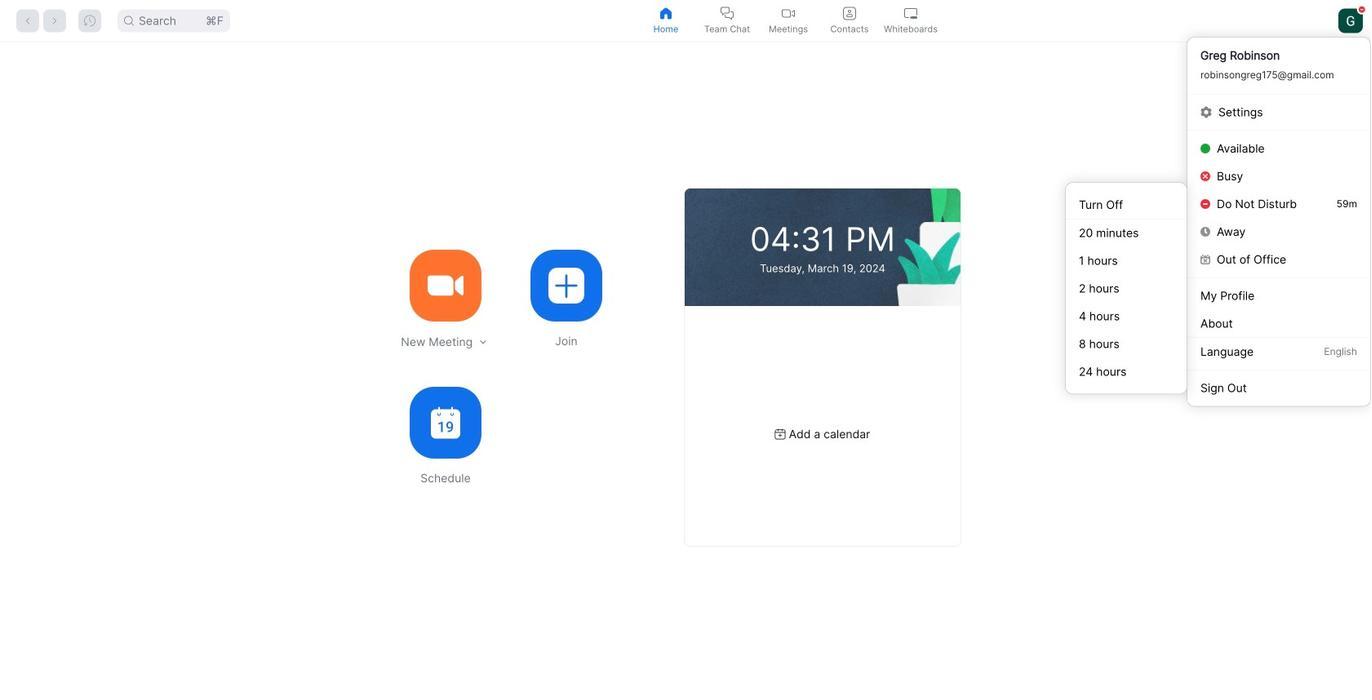 Task type: vqa. For each thing, say whether or not it's contained in the screenshot.
Avatar
yes



Task type: locate. For each thing, give the bounding box(es) containing it.
video camera on image
[[428, 268, 464, 304]]

away image
[[1201, 227, 1211, 237]]

busy image
[[1201, 171, 1211, 181]]

do not disturb image
[[1359, 6, 1366, 13], [1359, 6, 1366, 13], [1201, 199, 1211, 209], [1201, 199, 1211, 209]]

profile contact image
[[843, 7, 856, 20], [843, 7, 856, 20]]

home small image
[[660, 7, 673, 20], [660, 7, 673, 20]]

tab panel
[[0, 42, 1372, 692]]

plus squircle image
[[549, 268, 585, 304], [549, 268, 585, 304]]

setting image
[[1201, 107, 1212, 118], [1201, 107, 1212, 118]]

tab list
[[636, 0, 942, 42]]

chevron down small image
[[478, 336, 489, 348]]

video on image
[[782, 7, 795, 20]]

team chat image
[[721, 7, 734, 20]]

schedule image
[[431, 407, 460, 439]]

calendar add calendar image
[[775, 429, 786, 440]]

chevron down small image
[[478, 336, 489, 348]]

out of office image
[[1201, 255, 1211, 265]]



Task type: describe. For each thing, give the bounding box(es) containing it.
whiteboard small image
[[905, 7, 918, 20]]

online image
[[1201, 144, 1211, 153]]

online image
[[1201, 144, 1211, 153]]

avatar image
[[1339, 9, 1363, 33]]

video camera on image
[[428, 268, 464, 304]]

magnifier image
[[124, 16, 134, 26]]

away image
[[1201, 227, 1211, 237]]

whiteboard small image
[[905, 7, 918, 20]]

out of office image
[[1201, 255, 1211, 265]]

video on image
[[782, 7, 795, 20]]

calendar add calendar image
[[775, 429, 786, 440]]

team chat image
[[721, 7, 734, 20]]

busy image
[[1201, 171, 1211, 181]]

magnifier image
[[124, 16, 134, 26]]



